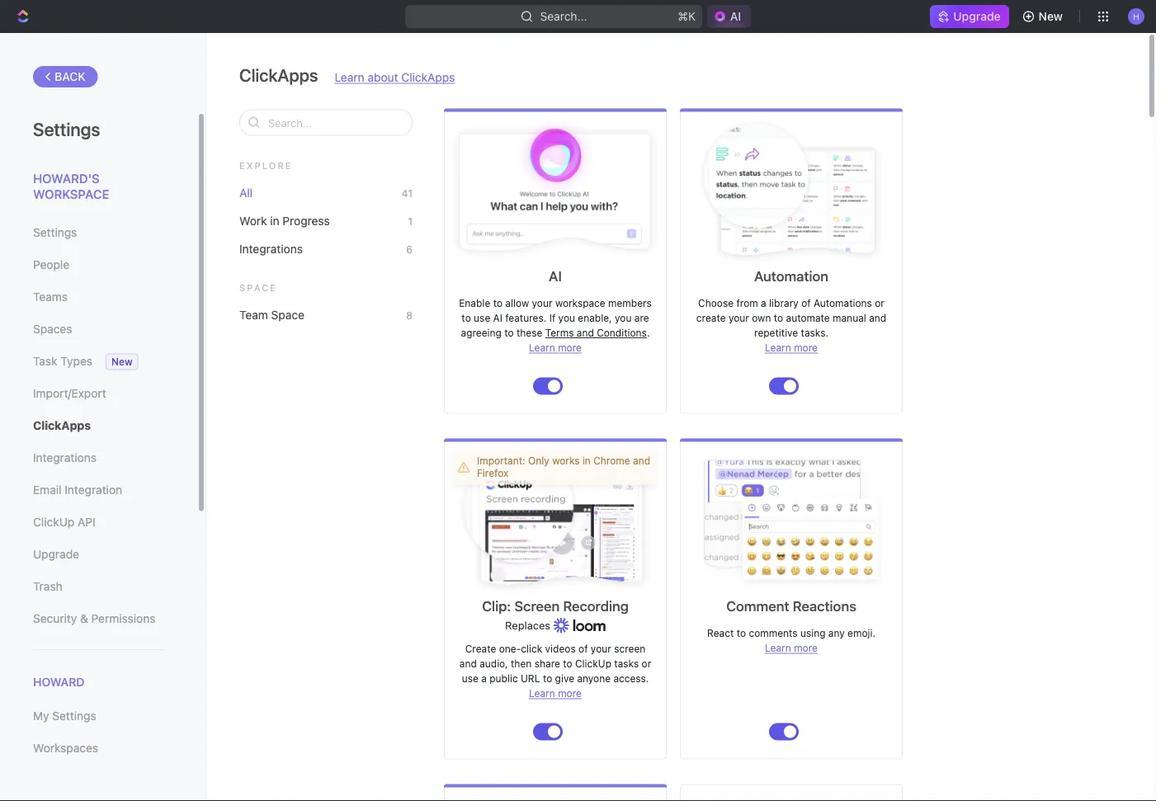 Task type: vqa. For each thing, say whether or not it's contained in the screenshot.
sidebar navigation on the left of the page
no



Task type: describe. For each thing, give the bounding box(es) containing it.
a inside choose from a library of automations or create your own to automate manual and repetitive tasks. learn more
[[761, 298, 766, 309]]

and inside choose from a library of automations or create your own to automate manual and repetitive tasks. learn more
[[869, 312, 886, 324]]

team
[[239, 308, 268, 321]]

comment reactions
[[726, 598, 857, 614]]

security & permissions
[[33, 612, 156, 626]]

my settings
[[33, 709, 96, 723]]

progress
[[283, 214, 330, 227]]

learn about clickapps
[[335, 70, 455, 84]]

learn more
[[529, 342, 582, 354]]

automate
[[786, 312, 830, 324]]

learn more link for automation
[[765, 342, 818, 354]]

choose
[[698, 298, 734, 309]]

howard's workspace
[[33, 171, 109, 201]]

h
[[1133, 11, 1140, 21]]

reactions
[[793, 598, 857, 614]]

my
[[33, 709, 49, 723]]

1 horizontal spatial upgrade link
[[930, 5, 1009, 28]]

a inside create one-click videos of your screen and audio, then share to clickup tasks or use a public url to give anyone access. learn more
[[481, 673, 487, 685]]

⌘k
[[678, 9, 696, 23]]

6
[[406, 244, 413, 255]]

your inside create one-click videos of your screen and audio, then share to clickup tasks or use a public url to give anyone access. learn more
[[591, 643, 611, 655]]

1 you from the left
[[558, 312, 575, 324]]

are
[[634, 312, 649, 324]]

work
[[239, 214, 267, 227]]

enable,
[[578, 312, 612, 324]]

any
[[828, 628, 845, 639]]

clickup inside settings element
[[33, 515, 75, 529]]

allow
[[505, 298, 529, 309]]

teams
[[33, 290, 68, 304]]

these
[[517, 327, 543, 339]]

search...
[[540, 9, 587, 23]]

or inside choose from a library of automations or create your own to automate manual and repetitive tasks. learn more
[[875, 298, 885, 309]]

tasks.
[[801, 327, 829, 339]]

use inside "enable to allow your workspace members to use ai features. if you enable, you are agreeing to these"
[[474, 312, 490, 324]]

howard's
[[33, 171, 100, 185]]

security & permissions link
[[33, 605, 164, 633]]

workspaces
[[33, 742, 98, 755]]

learn more link for ai
[[529, 342, 582, 354]]

features.
[[505, 312, 547, 324]]

back
[[54, 70, 86, 83]]

work in progress
[[239, 214, 330, 227]]

&
[[80, 612, 88, 626]]

then
[[511, 658, 532, 670]]

own
[[752, 312, 771, 324]]

integrations inside settings element
[[33, 451, 97, 465]]

create
[[696, 312, 726, 324]]

screen
[[614, 643, 646, 655]]

learn down these on the left of page
[[529, 342, 555, 354]]

teams link
[[33, 283, 164, 311]]

important:
[[477, 455, 525, 467]]

terms and conditions .
[[545, 327, 650, 339]]

task types
[[33, 354, 92, 368]]

videos
[[545, 643, 576, 655]]

create one-click videos of your screen and audio, then share to clickup tasks or use a public url to give anyone access. learn more
[[460, 643, 651, 699]]

access.
[[614, 673, 649, 685]]

clip:
[[482, 598, 511, 614]]

upgrade inside settings element
[[33, 548, 79, 561]]

spaces link
[[33, 315, 164, 343]]

terms
[[545, 327, 574, 339]]

conditions
[[597, 327, 647, 339]]

integration
[[65, 483, 122, 497]]

more inside react to comments using any emoji. learn more
[[794, 642, 818, 654]]

trash link
[[33, 573, 164, 601]]

tasks
[[614, 658, 639, 670]]

to down enable
[[462, 312, 471, 324]]

import/export
[[33, 387, 106, 400]]

automation
[[754, 268, 829, 284]]

integrations link
[[33, 444, 164, 472]]

1 horizontal spatial ai
[[549, 268, 562, 284]]

anyone
[[577, 673, 611, 685]]

Search... text field
[[268, 110, 404, 135]]

security
[[33, 612, 77, 626]]

comments
[[749, 628, 798, 639]]

back link
[[33, 66, 98, 87]]

1
[[408, 216, 413, 227]]

people
[[33, 258, 69, 272]]

learn inside create one-click videos of your screen and audio, then share to clickup tasks or use a public url to give anyone access. learn more
[[529, 688, 555, 699]]

to left these on the left of page
[[504, 327, 514, 339]]

1 horizontal spatial clickapps
[[239, 64, 318, 85]]

to left allow
[[493, 298, 503, 309]]

of for automations
[[801, 298, 811, 309]]

.
[[647, 327, 650, 339]]

to inside react to comments using any emoji. learn more
[[737, 628, 746, 639]]

clickapps link
[[33, 412, 164, 440]]

in inside important: only works in chrome and firefox
[[583, 455, 591, 467]]

new button
[[1016, 3, 1073, 30]]

email integration link
[[33, 476, 164, 504]]

1 horizontal spatial integrations
[[239, 242, 303, 255]]

clickup inside create one-click videos of your screen and audio, then share to clickup tasks or use a public url to give anyone access. learn more
[[575, 658, 612, 670]]

works
[[552, 455, 580, 467]]

howard
[[33, 676, 85, 689]]

learn about clickapps link
[[335, 70, 455, 84]]

about
[[368, 70, 398, 84]]

repetitive
[[754, 327, 798, 339]]

0 vertical spatial in
[[270, 214, 279, 227]]

41
[[402, 188, 413, 199]]

only
[[528, 455, 550, 467]]



Task type: locate. For each thing, give the bounding box(es) containing it.
ai up workspace
[[549, 268, 562, 284]]

api
[[78, 515, 95, 529]]

enable
[[459, 298, 490, 309]]

learn more link down give
[[529, 688, 582, 699]]

create
[[465, 643, 496, 655]]

of inside create one-click videos of your screen and audio, then share to clickup tasks or use a public url to give anyone access. learn more
[[579, 643, 588, 655]]

public
[[490, 673, 518, 685]]

your inside choose from a library of automations or create your own to automate manual and repetitive tasks. learn more
[[729, 312, 749, 324]]

0 horizontal spatial you
[[558, 312, 575, 324]]

0 horizontal spatial ai
[[493, 312, 503, 324]]

learn more link
[[529, 342, 582, 354], [765, 342, 818, 354], [765, 642, 818, 654], [529, 688, 582, 699]]

and inside create one-click videos of your screen and audio, then share to clickup tasks or use a public url to give anyone access. learn more
[[460, 658, 477, 670]]

learn inside choose from a library of automations or create your own to automate manual and repetitive tasks. learn more
[[765, 342, 791, 354]]

choose from a library of automations or create your own to automate manual and repetitive tasks. learn more
[[696, 298, 886, 354]]

more down tasks.
[[794, 342, 818, 354]]

of inside choose from a library of automations or create your own to automate manual and repetitive tasks. learn more
[[801, 298, 811, 309]]

settings link
[[33, 219, 164, 247]]

1 vertical spatial a
[[481, 673, 487, 685]]

learn more link for comment reactions
[[765, 642, 818, 654]]

0 horizontal spatial clickup
[[33, 515, 75, 529]]

2 vertical spatial your
[[591, 643, 611, 655]]

clickapps inside clickapps link
[[33, 419, 91, 432]]

if
[[549, 312, 556, 324]]

in right works at the bottom of page
[[583, 455, 591, 467]]

1 vertical spatial new
[[111, 356, 133, 368]]

clickup
[[33, 515, 75, 529], [575, 658, 612, 670]]

1 vertical spatial space
[[271, 308, 304, 321]]

clickup api link
[[33, 508, 164, 536]]

more down the terms
[[558, 342, 582, 354]]

emoji.
[[848, 628, 876, 639]]

share
[[535, 658, 560, 670]]

1 vertical spatial upgrade
[[33, 548, 79, 561]]

workspace
[[33, 187, 109, 201]]

1 horizontal spatial new
[[1039, 9, 1063, 23]]

to right react
[[737, 628, 746, 639]]

your up if
[[532, 298, 553, 309]]

2 horizontal spatial clickapps
[[401, 70, 455, 84]]

learn inside react to comments using any emoji. learn more
[[765, 642, 791, 654]]

ai button
[[707, 5, 751, 28]]

url
[[521, 673, 540, 685]]

0 horizontal spatial of
[[579, 643, 588, 655]]

of up the automate
[[801, 298, 811, 309]]

0 vertical spatial or
[[875, 298, 885, 309]]

clickapps down import/export
[[33, 419, 91, 432]]

new inside settings element
[[111, 356, 133, 368]]

1 vertical spatial your
[[729, 312, 749, 324]]

1 horizontal spatial in
[[583, 455, 591, 467]]

people link
[[33, 251, 164, 279]]

use down "create"
[[462, 673, 479, 685]]

or
[[875, 298, 885, 309], [642, 658, 651, 670]]

1 horizontal spatial of
[[801, 298, 811, 309]]

2 horizontal spatial ai
[[730, 9, 741, 23]]

1 vertical spatial ai
[[549, 268, 562, 284]]

learn down 'repetitive'
[[765, 342, 791, 354]]

and down "create"
[[460, 658, 477, 670]]

audio,
[[480, 658, 508, 670]]

more inside choose from a library of automations or create your own to automate manual and repetitive tasks. learn more
[[794, 342, 818, 354]]

2 horizontal spatial your
[[729, 312, 749, 324]]

0 vertical spatial settings
[[33, 118, 100, 139]]

use up agreeing
[[474, 312, 490, 324]]

clickup api
[[33, 515, 95, 529]]

ai inside ai button
[[730, 9, 741, 23]]

spaces
[[33, 322, 72, 336]]

1 vertical spatial of
[[579, 643, 588, 655]]

ai inside "enable to allow your workspace members to use ai features. if you enable, you are agreeing to these"
[[493, 312, 503, 324]]

0 horizontal spatial integrations
[[33, 451, 97, 465]]

firefox
[[477, 467, 509, 479]]

learn down url
[[529, 688, 555, 699]]

to up 'repetitive'
[[774, 312, 783, 324]]

your left screen
[[591, 643, 611, 655]]

comment
[[726, 598, 789, 614]]

one-
[[499, 643, 521, 655]]

2 you from the left
[[615, 312, 632, 324]]

0 horizontal spatial new
[[111, 356, 133, 368]]

settings right my
[[52, 709, 96, 723]]

a up own
[[761, 298, 766, 309]]

members
[[608, 298, 652, 309]]

or right automations
[[875, 298, 885, 309]]

0 vertical spatial clickup
[[33, 515, 75, 529]]

space up team
[[239, 283, 277, 293]]

use
[[474, 312, 490, 324], [462, 673, 479, 685]]

and
[[869, 312, 886, 324], [577, 327, 594, 339], [633, 455, 650, 467], [460, 658, 477, 670]]

and down enable, in the top of the page
[[577, 327, 594, 339]]

h button
[[1123, 3, 1150, 30]]

integrations down 'work in progress'
[[239, 242, 303, 255]]

trash
[[33, 580, 62, 593]]

team space
[[239, 308, 304, 321]]

and right the manual
[[869, 312, 886, 324]]

you right if
[[558, 312, 575, 324]]

1 vertical spatial upgrade link
[[33, 541, 164, 569]]

learn left about
[[335, 70, 365, 84]]

important: only works in chrome and firefox
[[477, 455, 650, 479]]

react to comments using any emoji. learn more
[[707, 628, 876, 654]]

ai right '⌘k'
[[730, 9, 741, 23]]

to down share
[[543, 673, 552, 685]]

agreeing
[[461, 327, 502, 339]]

screen
[[515, 598, 560, 614]]

space right team
[[271, 308, 304, 321]]

1 vertical spatial clickup
[[575, 658, 612, 670]]

and inside important: only works in chrome and firefox
[[633, 455, 650, 467]]

permissions
[[91, 612, 156, 626]]

1 vertical spatial or
[[642, 658, 651, 670]]

0 vertical spatial your
[[532, 298, 553, 309]]

0 horizontal spatial clickapps
[[33, 419, 91, 432]]

from
[[737, 298, 758, 309]]

0 vertical spatial integrations
[[239, 242, 303, 255]]

1 vertical spatial in
[[583, 455, 591, 467]]

in
[[270, 214, 279, 227], [583, 455, 591, 467]]

0 horizontal spatial a
[[481, 673, 487, 685]]

of right videos
[[579, 643, 588, 655]]

and right chrome
[[633, 455, 650, 467]]

you up conditions
[[615, 312, 632, 324]]

clip: screen recording
[[482, 598, 629, 614]]

upgrade link left new button
[[930, 5, 1009, 28]]

0 horizontal spatial in
[[270, 214, 279, 227]]

a down audio,
[[481, 673, 487, 685]]

give
[[555, 673, 574, 685]]

all
[[239, 186, 253, 199]]

settings up howard's
[[33, 118, 100, 139]]

learn down comments
[[765, 642, 791, 654]]

settings element
[[0, 33, 206, 801]]

replaces
[[505, 619, 554, 632]]

or right the tasks at bottom right
[[642, 658, 651, 670]]

more inside create one-click videos of your screen and audio, then share to clickup tasks or use a public url to give anyone access. learn more
[[558, 688, 582, 699]]

to inside choose from a library of automations or create your own to automate manual and repetitive tasks. learn more
[[774, 312, 783, 324]]

1 vertical spatial settings
[[33, 226, 77, 239]]

space
[[239, 283, 277, 293], [271, 308, 304, 321]]

clickup left api
[[33, 515, 75, 529]]

workspaces link
[[33, 735, 164, 763]]

to
[[493, 298, 503, 309], [462, 312, 471, 324], [774, 312, 783, 324], [504, 327, 514, 339], [737, 628, 746, 639], [563, 658, 572, 670], [543, 673, 552, 685]]

0 vertical spatial space
[[239, 283, 277, 293]]

learn more link down the terms
[[529, 342, 582, 354]]

upgrade down the clickup api
[[33, 548, 79, 561]]

upgrade left new button
[[954, 9, 1001, 23]]

click
[[521, 643, 542, 655]]

0 vertical spatial use
[[474, 312, 490, 324]]

0 vertical spatial of
[[801, 298, 811, 309]]

1 vertical spatial integrations
[[33, 451, 97, 465]]

more down give
[[558, 688, 582, 699]]

0 vertical spatial upgrade link
[[930, 5, 1009, 28]]

2 vertical spatial settings
[[52, 709, 96, 723]]

0 horizontal spatial your
[[532, 298, 553, 309]]

1 horizontal spatial clickup
[[575, 658, 612, 670]]

your down the from
[[729, 312, 749, 324]]

or inside create one-click videos of your screen and audio, then share to clickup tasks or use a public url to give anyone access. learn more
[[642, 658, 651, 670]]

1 vertical spatial use
[[462, 673, 479, 685]]

to up give
[[563, 658, 572, 670]]

my settings link
[[33, 702, 164, 731]]

automations
[[814, 298, 872, 309]]

types
[[60, 354, 92, 368]]

integrations
[[239, 242, 303, 255], [33, 451, 97, 465]]

0 horizontal spatial upgrade link
[[33, 541, 164, 569]]

enable to allow your workspace members to use ai features. if you enable, you are agreeing to these
[[459, 298, 652, 339]]

more down using
[[794, 642, 818, 654]]

of for your
[[579, 643, 588, 655]]

1 horizontal spatial upgrade
[[954, 9, 1001, 23]]

2 vertical spatial ai
[[493, 312, 503, 324]]

your inside "enable to allow your workspace members to use ai features. if you enable, you are agreeing to these"
[[532, 298, 553, 309]]

email integration
[[33, 483, 122, 497]]

0 vertical spatial a
[[761, 298, 766, 309]]

chrome
[[594, 455, 630, 467]]

in right work
[[270, 214, 279, 227]]

terms and conditions link
[[545, 327, 647, 339]]

use inside create one-click videos of your screen and audio, then share to clickup tasks or use a public url to give anyone access. learn more
[[462, 673, 479, 685]]

0 vertical spatial ai
[[730, 9, 741, 23]]

new
[[1039, 9, 1063, 23], [111, 356, 133, 368]]

task
[[33, 354, 57, 368]]

settings up people
[[33, 226, 77, 239]]

learn more link down 'repetitive'
[[765, 342, 818, 354]]

library
[[769, 298, 799, 309]]

0 vertical spatial new
[[1039, 9, 1063, 23]]

0 horizontal spatial upgrade
[[33, 548, 79, 561]]

using
[[800, 628, 826, 639]]

clickapps up search... text box
[[239, 64, 318, 85]]

explore
[[239, 161, 293, 171]]

clickapps right about
[[401, 70, 455, 84]]

1 horizontal spatial or
[[875, 298, 885, 309]]

new inside button
[[1039, 9, 1063, 23]]

upgrade link down clickup api link
[[33, 541, 164, 569]]

react
[[707, 628, 734, 639]]

learn more link down comments
[[765, 642, 818, 654]]

manual
[[833, 312, 866, 324]]

1 horizontal spatial you
[[615, 312, 632, 324]]

1 horizontal spatial your
[[591, 643, 611, 655]]

ai up agreeing
[[493, 312, 503, 324]]

email
[[33, 483, 61, 497]]

clickup up anyone
[[575, 658, 612, 670]]

1 horizontal spatial a
[[761, 298, 766, 309]]

integrations up email integration
[[33, 451, 97, 465]]

0 vertical spatial upgrade
[[954, 9, 1001, 23]]

8
[[406, 310, 413, 321]]

0 horizontal spatial or
[[642, 658, 651, 670]]



